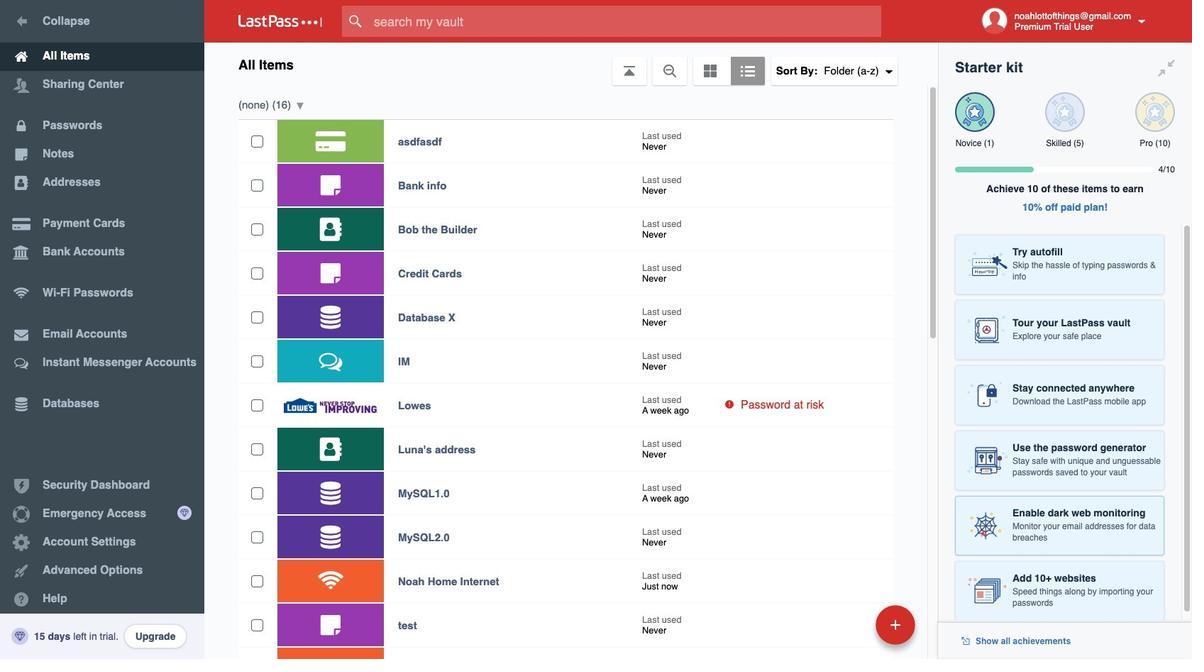 Task type: locate. For each thing, give the bounding box(es) containing it.
new item element
[[778, 605, 920, 645]]

main navigation navigation
[[0, 0, 204, 659]]

Search search field
[[342, 6, 909, 37]]

vault options navigation
[[204, 43, 938, 85]]



Task type: vqa. For each thing, say whether or not it's contained in the screenshot.
Search search box
yes



Task type: describe. For each thing, give the bounding box(es) containing it.
lastpass image
[[238, 15, 322, 28]]

new item navigation
[[778, 601, 924, 659]]

search my vault text field
[[342, 6, 909, 37]]



